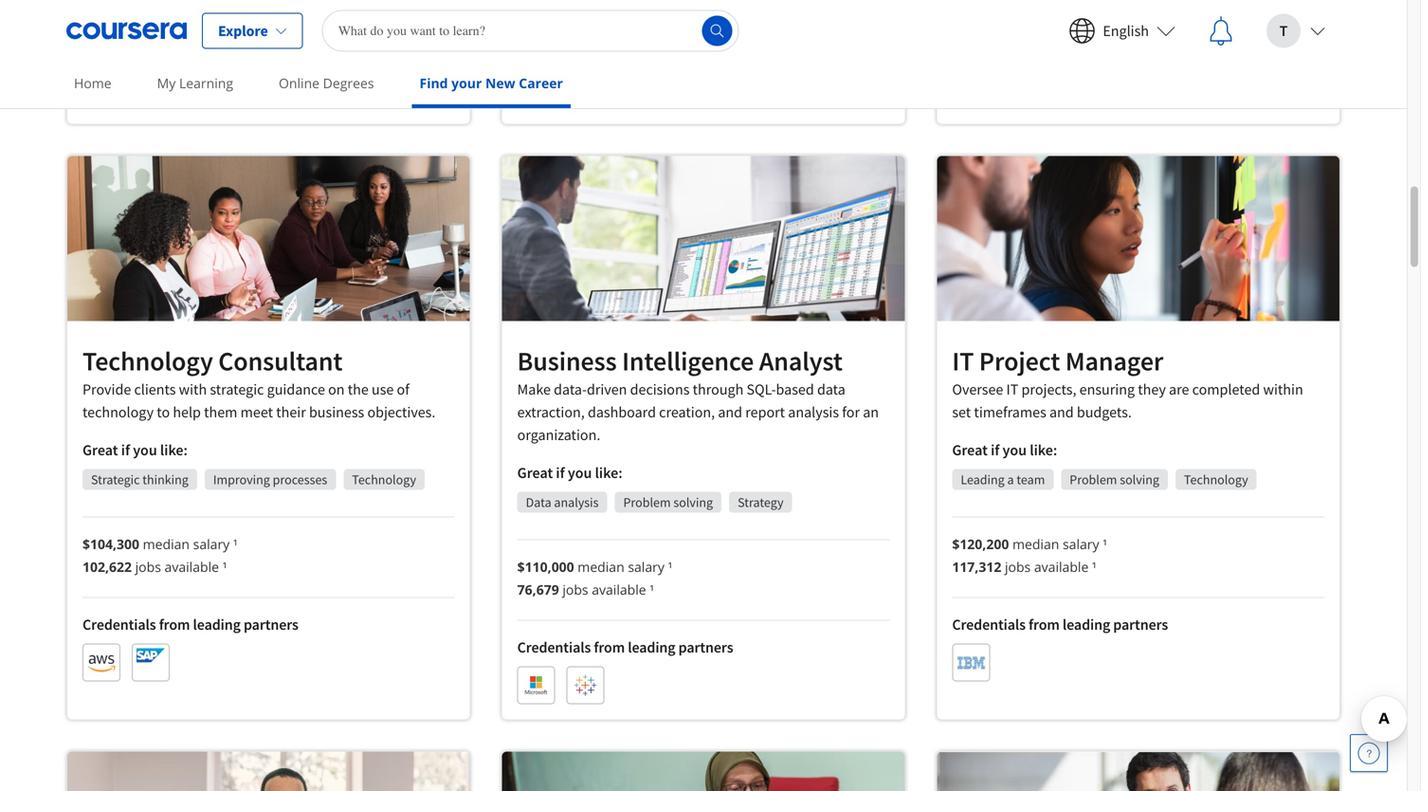 Task type: locate. For each thing, give the bounding box(es) containing it.
1 and from the left
[[718, 403, 743, 422]]

it project manager oversee it projects, ensuring they are completed within set timeframes and budgets.
[[953, 345, 1304, 422]]

0 horizontal spatial technology
[[83, 344, 213, 377]]

analysis right data
[[554, 494, 599, 511]]

credentials from leading partners down $110,000 median salary ¹ 76,679 jobs available ¹
[[518, 638, 734, 657]]

if for business
[[556, 464, 565, 483]]

median for consultant
[[143, 535, 190, 553]]

76,679
[[518, 581, 559, 599]]

great if you like: for business
[[518, 464, 623, 483]]

0 horizontal spatial problem solving
[[624, 494, 713, 511]]

solving
[[1121, 471, 1160, 488], [674, 494, 713, 511]]

my
[[157, 74, 176, 92]]

if up strategic
[[121, 441, 130, 460]]

1 horizontal spatial problem solving
[[1070, 471, 1160, 488]]

business
[[309, 403, 365, 422]]

you
[[133, 441, 157, 460], [1003, 441, 1027, 460], [568, 464, 592, 483]]

1 horizontal spatial you
[[568, 464, 592, 483]]

2 horizontal spatial credentials from leading partners button
[[937, 0, 1341, 125]]

2 horizontal spatial salary
[[1063, 535, 1100, 553]]

median for project
[[1013, 535, 1060, 553]]

median right $110,000
[[578, 558, 625, 576]]

strategic
[[210, 380, 264, 399]]

available
[[165, 558, 219, 576], [1035, 558, 1089, 576], [592, 581, 647, 599]]

if for technology
[[121, 441, 130, 460]]

great up leading
[[953, 441, 988, 460]]

credentials from leading partners up 'career'
[[518, 42, 734, 61]]

problem solving down creation,
[[624, 494, 713, 511]]

0 horizontal spatial problem
[[624, 494, 671, 511]]

technology consultant provide clients with strategic guidance on the use of technology to help them meet their business objectives.
[[83, 344, 436, 422]]

median right $104,300
[[143, 535, 190, 553]]

english
[[1104, 21, 1150, 40]]

on
[[328, 380, 345, 399]]

based
[[776, 380, 815, 399]]

technology down completed
[[1185, 471, 1249, 488]]

2 horizontal spatial median
[[1013, 535, 1060, 553]]

manager
[[1066, 345, 1164, 378]]

clients
[[134, 380, 176, 399]]

t button
[[1252, 0, 1341, 61]]

consultant
[[218, 344, 343, 377]]

from
[[159, 14, 190, 33], [594, 42, 625, 61], [1029, 42, 1060, 61], [159, 615, 190, 634], [1029, 615, 1060, 634], [594, 638, 625, 657]]

creation,
[[659, 403, 715, 422]]

1 vertical spatial problem solving
[[624, 494, 713, 511]]

it up oversee
[[953, 345, 975, 378]]

find your new career
[[420, 74, 563, 92]]

guidance
[[267, 380, 325, 399]]

available inside $120,200 median salary ¹ 117,312 jobs available ¹
[[1035, 558, 1089, 576]]

problem for project
[[1070, 471, 1118, 488]]

$104,300 median salary ¹ 102,622 jobs available ¹
[[83, 535, 238, 576]]

credentials from leading partners down $120,200 median salary ¹ 117,312 jobs available ¹
[[953, 615, 1169, 634]]

available right 102,622
[[165, 558, 219, 576]]

help center image
[[1358, 742, 1381, 765]]

median inside $120,200 median salary ¹ 117,312 jobs available ¹
[[1013, 535, 1060, 553]]

salary for project
[[1063, 535, 1100, 553]]

find your new career link
[[412, 62, 571, 108]]

2 and from the left
[[1050, 403, 1074, 422]]

jobs inside $120,200 median salary ¹ 117,312 jobs available ¹
[[1006, 558, 1031, 576]]

intelligence
[[622, 345, 754, 378]]

available right 76,679
[[592, 581, 647, 599]]

1 vertical spatial solving
[[674, 494, 713, 511]]

jobs for business
[[563, 581, 589, 599]]

$110,000 median salary ¹ 76,679 jobs available ¹
[[518, 558, 673, 599]]

2 horizontal spatial you
[[1003, 441, 1027, 460]]

if up leading a team at the bottom
[[991, 441, 1000, 460]]

salary inside $120,200 median salary ¹ 117,312 jobs available ¹
[[1063, 535, 1100, 553]]

to
[[157, 403, 170, 422]]

available for intelligence
[[592, 581, 647, 599]]

like: up team
[[1030, 441, 1058, 460]]

within
[[1264, 380, 1304, 399]]

you for technology
[[133, 441, 157, 460]]

solving left strategy
[[674, 494, 713, 511]]

ensuring
[[1080, 380, 1136, 399]]

0 vertical spatial problem
[[1070, 471, 1118, 488]]

1 horizontal spatial like:
[[595, 464, 623, 483]]

0 vertical spatial problem solving
[[1070, 471, 1160, 488]]

jobs inside $104,300 median salary ¹ 102,622 jobs available ¹
[[135, 558, 161, 576]]

like:
[[160, 441, 188, 460], [1030, 441, 1058, 460], [595, 464, 623, 483]]

and inside the it project manager oversee it projects, ensuring they are completed within set timeframes and budgets.
[[1050, 403, 1074, 422]]

are
[[1170, 380, 1190, 399]]

0 horizontal spatial jobs
[[135, 558, 161, 576]]

available right 117,312
[[1035, 558, 1089, 576]]

1 horizontal spatial and
[[1050, 403, 1074, 422]]

credentials from leading partners
[[83, 14, 299, 33], [518, 42, 734, 61], [953, 42, 1169, 61], [83, 615, 299, 634], [953, 615, 1169, 634], [518, 638, 734, 657]]

0 horizontal spatial and
[[718, 403, 743, 422]]

1 horizontal spatial credentials from leading partners button
[[502, 0, 906, 125]]

1 vertical spatial it
[[1007, 380, 1019, 399]]

leading a team
[[961, 471, 1046, 488]]

oversee
[[953, 380, 1004, 399]]

0 horizontal spatial available
[[165, 558, 219, 576]]

jobs inside $110,000 median salary ¹ 76,679 jobs available ¹
[[563, 581, 589, 599]]

data
[[818, 380, 846, 399]]

0 horizontal spatial great if you like:
[[83, 441, 188, 460]]

jobs right 102,622
[[135, 558, 161, 576]]

of
[[397, 380, 410, 399]]

1 horizontal spatial salary
[[628, 558, 665, 576]]

0 horizontal spatial credentials from leading partners button
[[66, 0, 471, 125]]

learning
[[179, 74, 233, 92]]

0 horizontal spatial great
[[83, 441, 118, 460]]

technology for technology consultant
[[352, 471, 416, 488]]

data
[[526, 494, 552, 511]]

2 horizontal spatial if
[[991, 441, 1000, 460]]

like: up thinking at the bottom left of page
[[160, 441, 188, 460]]

great if you like:
[[83, 441, 188, 460], [953, 441, 1058, 460], [518, 464, 623, 483]]

technology
[[83, 344, 213, 377], [352, 471, 416, 488], [1185, 471, 1249, 488]]

0 horizontal spatial solving
[[674, 494, 713, 511]]

1 horizontal spatial if
[[556, 464, 565, 483]]

0 horizontal spatial it
[[953, 345, 975, 378]]

if up the data analysis
[[556, 464, 565, 483]]

1 horizontal spatial technology
[[352, 471, 416, 488]]

problem right the data analysis
[[624, 494, 671, 511]]

2 horizontal spatial jobs
[[1006, 558, 1031, 576]]

partners
[[244, 14, 299, 33], [679, 42, 734, 61], [1114, 42, 1169, 61], [244, 615, 299, 634], [1114, 615, 1169, 634], [679, 638, 734, 657]]

great if you like: up the data analysis
[[518, 464, 623, 483]]

1 vertical spatial problem
[[624, 494, 671, 511]]

online degrees
[[279, 74, 374, 92]]

problem right team
[[1070, 471, 1118, 488]]

they
[[1139, 380, 1167, 399]]

great up strategic
[[83, 441, 118, 460]]

analysis
[[789, 403, 840, 422], [554, 494, 599, 511]]

technology inside technology consultant provide clients with strategic guidance on the use of technology to help them meet their business objectives.
[[83, 344, 213, 377]]

great if you like: up leading a team at the bottom
[[953, 441, 1058, 460]]

1 horizontal spatial it
[[1007, 380, 1019, 399]]

0 horizontal spatial median
[[143, 535, 190, 553]]

credentials from leading partners down $104,300 median salary ¹ 102,622 jobs available ¹
[[83, 615, 299, 634]]

1 horizontal spatial solving
[[1121, 471, 1160, 488]]

salary inside $110,000 median salary ¹ 76,679 jobs available ¹
[[628, 558, 665, 576]]

you up a
[[1003, 441, 1027, 460]]

1 horizontal spatial jobs
[[563, 581, 589, 599]]

0 horizontal spatial like:
[[160, 441, 188, 460]]

solving down budgets.
[[1121, 471, 1160, 488]]

it
[[953, 345, 975, 378], [1007, 380, 1019, 399]]

great if you like: up strategic thinking
[[83, 441, 188, 460]]

jobs right 76,679
[[563, 581, 589, 599]]

jobs
[[135, 558, 161, 576], [1006, 558, 1031, 576], [563, 581, 589, 599]]

technology
[[83, 403, 154, 422]]

an
[[863, 403, 879, 422]]

2 horizontal spatial like:
[[1030, 441, 1058, 460]]

median right $120,200
[[1013, 535, 1060, 553]]

median inside $104,300 median salary ¹ 102,622 jobs available ¹
[[143, 535, 190, 553]]

1 horizontal spatial analysis
[[789, 403, 840, 422]]

great
[[83, 441, 118, 460], [953, 441, 988, 460], [518, 464, 553, 483]]

it up 'timeframes'
[[1007, 380, 1019, 399]]

online degrees link
[[271, 62, 382, 104]]

1 horizontal spatial available
[[592, 581, 647, 599]]

1 horizontal spatial median
[[578, 558, 625, 576]]

117,312
[[953, 558, 1002, 576]]

leading
[[193, 14, 241, 33], [628, 42, 676, 61], [1063, 42, 1111, 61], [193, 615, 241, 634], [1063, 615, 1111, 634], [628, 638, 676, 657]]

and down the through
[[718, 403, 743, 422]]

0 vertical spatial solving
[[1121, 471, 1160, 488]]

2 horizontal spatial great if you like:
[[953, 441, 1058, 460]]

problem solving for intelligence
[[624, 494, 713, 511]]

median inside $110,000 median salary ¹ 76,679 jobs available ¹
[[578, 558, 625, 576]]

salary inside $104,300 median salary ¹ 102,622 jobs available ¹
[[193, 535, 230, 553]]

problem solving
[[1070, 471, 1160, 488], [624, 494, 713, 511]]

available inside $104,300 median salary ¹ 102,622 jobs available ¹
[[165, 558, 219, 576]]

find
[[420, 74, 448, 92]]

home
[[74, 74, 112, 92]]

solving for manager
[[1121, 471, 1160, 488]]

jobs right 117,312
[[1006, 558, 1031, 576]]

credentials from leading partners down 'english'
[[953, 42, 1169, 61]]

solving for analyst
[[674, 494, 713, 511]]

2 horizontal spatial great
[[953, 441, 988, 460]]

a
[[1008, 471, 1015, 488]]

1 horizontal spatial great if you like:
[[518, 464, 623, 483]]

0 horizontal spatial you
[[133, 441, 157, 460]]

if for it
[[991, 441, 1000, 460]]

problem solving down budgets.
[[1070, 471, 1160, 488]]

available inside $110,000 median salary ¹ 76,679 jobs available ¹
[[592, 581, 647, 599]]

and down 'projects,'
[[1050, 403, 1074, 422]]

2 credentials from leading partners button from the left
[[502, 0, 906, 125]]

meet
[[241, 403, 273, 422]]

technology down objectives.
[[352, 471, 416, 488]]

and inside business intelligence analyst make data-driven decisions through sql-based data extraction, dashboard creation, and report analysis for an organization.
[[718, 403, 743, 422]]

great up data
[[518, 464, 553, 483]]

credentials from leading partners button
[[66, 0, 471, 125], [502, 0, 906, 125], [937, 0, 1341, 125]]

0 vertical spatial it
[[953, 345, 975, 378]]

1 horizontal spatial problem
[[1070, 471, 1118, 488]]

problem
[[1070, 471, 1118, 488], [624, 494, 671, 511]]

like: up the data analysis
[[595, 464, 623, 483]]

None search field
[[322, 10, 740, 52]]

1 horizontal spatial great
[[518, 464, 553, 483]]

$120,200
[[953, 535, 1010, 553]]

2 horizontal spatial available
[[1035, 558, 1089, 576]]

them
[[204, 403, 238, 422]]

¹
[[233, 535, 238, 553], [1103, 535, 1108, 553], [223, 558, 227, 576], [668, 558, 673, 576], [1093, 558, 1097, 576], [650, 581, 655, 599]]

2 horizontal spatial technology
[[1185, 471, 1249, 488]]

salary
[[193, 535, 230, 553], [1063, 535, 1100, 553], [628, 558, 665, 576]]

0 horizontal spatial if
[[121, 441, 130, 460]]

english button
[[1054, 0, 1191, 61]]

thinking
[[143, 471, 189, 488]]

you up strategic thinking
[[133, 441, 157, 460]]

0 vertical spatial analysis
[[789, 403, 840, 422]]

analysis down the data
[[789, 403, 840, 422]]

my learning link
[[150, 62, 241, 104]]

report
[[746, 403, 786, 422]]

you up the data analysis
[[568, 464, 592, 483]]

1 vertical spatial analysis
[[554, 494, 599, 511]]

available for consultant
[[165, 558, 219, 576]]

0 horizontal spatial salary
[[193, 535, 230, 553]]

through
[[693, 380, 744, 399]]

median
[[143, 535, 190, 553], [1013, 535, 1060, 553], [578, 558, 625, 576]]

technology up the clients
[[83, 344, 213, 377]]



Task type: describe. For each thing, give the bounding box(es) containing it.
help
[[173, 403, 201, 422]]

problem for intelligence
[[624, 494, 671, 511]]

3 credentials from leading partners button from the left
[[937, 0, 1341, 125]]

sql-
[[747, 380, 776, 399]]

analyst
[[760, 345, 843, 378]]

for
[[843, 403, 860, 422]]

like: for intelligence
[[595, 464, 623, 483]]

strategic thinking
[[91, 471, 189, 488]]

like: for consultant
[[160, 441, 188, 460]]

like: for project
[[1030, 441, 1058, 460]]

their
[[276, 403, 306, 422]]

$120,200 median salary ¹ 117,312 jobs available ¹
[[953, 535, 1108, 576]]

salary for consultant
[[193, 535, 230, 553]]

with
[[179, 380, 207, 399]]

extraction,
[[518, 403, 585, 422]]

great for it
[[953, 441, 988, 460]]

business intelligence analyst make data-driven decisions through sql-based data extraction, dashboard creation, and report analysis for an organization.
[[518, 345, 879, 445]]

you for business
[[568, 464, 592, 483]]

great for technology
[[83, 441, 118, 460]]

online
[[279, 74, 320, 92]]

improving processes
[[213, 471, 328, 488]]

your
[[452, 74, 482, 92]]

$110,000
[[518, 558, 575, 576]]

leading
[[961, 471, 1005, 488]]

jobs for technology
[[135, 558, 161, 576]]

dashboard
[[588, 403, 656, 422]]

explore
[[218, 21, 268, 40]]

salary for intelligence
[[628, 558, 665, 576]]

career
[[519, 74, 563, 92]]

timeframes
[[975, 403, 1047, 422]]

explore button
[[202, 13, 303, 49]]

my learning
[[157, 74, 233, 92]]

1 credentials from leading partners button from the left
[[66, 0, 471, 125]]

102,622
[[83, 558, 132, 576]]

strategic
[[91, 471, 140, 488]]

improving
[[213, 471, 270, 488]]

great if you like: for it
[[953, 441, 1058, 460]]

data-
[[554, 380, 587, 399]]

available for project
[[1035, 558, 1089, 576]]

degrees
[[323, 74, 374, 92]]

great for business
[[518, 464, 553, 483]]

data analysis
[[526, 494, 599, 511]]

use
[[372, 380, 394, 399]]

projects,
[[1022, 380, 1077, 399]]

project
[[980, 345, 1061, 378]]

new
[[486, 74, 516, 92]]

t
[[1280, 21, 1289, 40]]

analysis inside business intelligence analyst make data-driven decisions through sql-based data extraction, dashboard creation, and report analysis for an organization.
[[789, 403, 840, 422]]

you for it
[[1003, 441, 1027, 460]]

problem solving for project
[[1070, 471, 1160, 488]]

home link
[[66, 62, 119, 104]]

make
[[518, 380, 551, 399]]

completed
[[1193, 380, 1261, 399]]

coursera image
[[66, 16, 187, 46]]

great if you like: for technology
[[83, 441, 188, 460]]

set
[[953, 403, 972, 422]]

$104,300
[[83, 535, 139, 553]]

the
[[348, 380, 369, 399]]

processes
[[273, 471, 328, 488]]

technology for it project manager
[[1185, 471, 1249, 488]]

What do you want to learn? text field
[[322, 10, 740, 52]]

decisions
[[630, 380, 690, 399]]

driven
[[587, 380, 627, 399]]

objectives.
[[368, 403, 436, 422]]

business
[[518, 345, 617, 378]]

team
[[1017, 471, 1046, 488]]

median for intelligence
[[578, 558, 625, 576]]

credentials from leading partners up my learning
[[83, 14, 299, 33]]

0 horizontal spatial analysis
[[554, 494, 599, 511]]

provide
[[83, 380, 131, 399]]

jobs for it
[[1006, 558, 1031, 576]]

budgets.
[[1078, 403, 1133, 422]]

organization.
[[518, 426, 601, 445]]

strategy
[[738, 494, 784, 511]]



Task type: vqa. For each thing, say whether or not it's contained in the screenshot.
what do you want to learn? TEXT FIELD
yes



